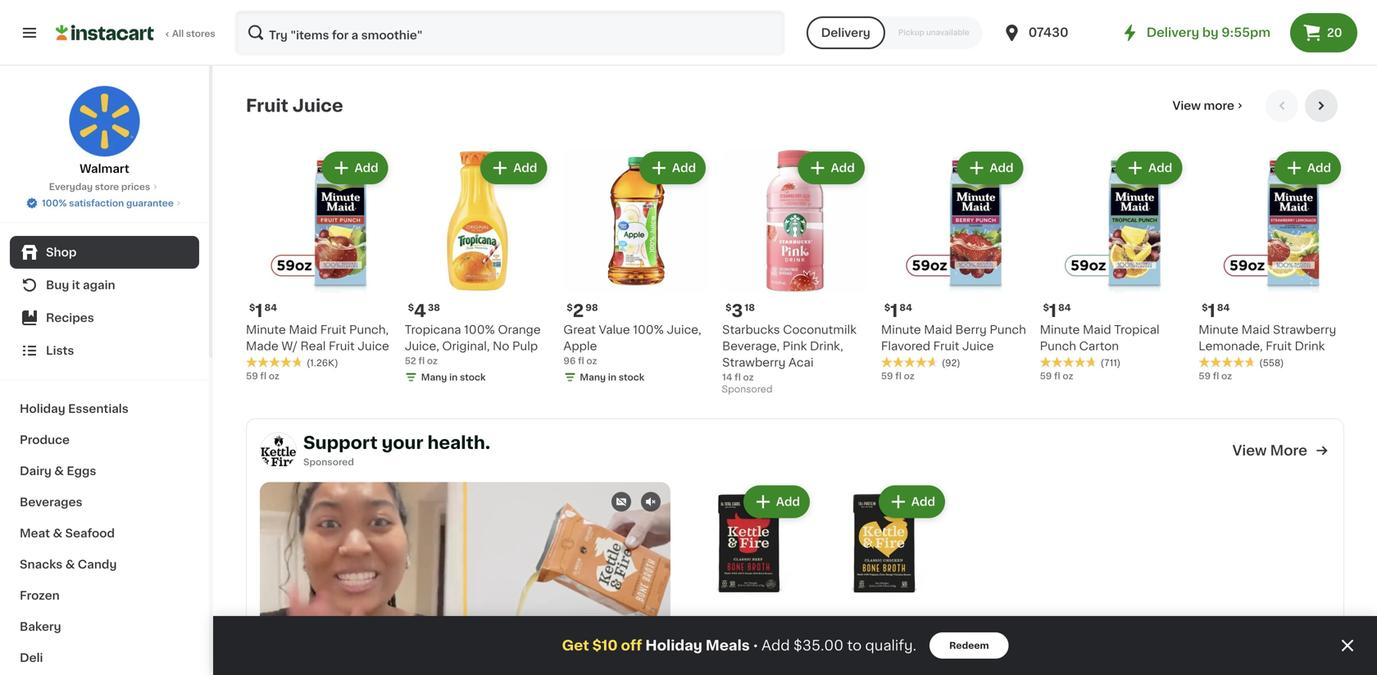Task type: vqa. For each thing, say whether or not it's contained in the screenshot.
ASIAN
no



Task type: locate. For each thing, give the bounding box(es) containing it.
•
[[753, 640, 759, 653]]

acai
[[789, 357, 814, 369]]

1 kettle from the left
[[685, 642, 719, 653]]

0 horizontal spatial juice,
[[405, 341, 440, 352]]

$ up minute maid tropical punch carton
[[1044, 304, 1050, 313]]

oz down the "apple"
[[587, 357, 598, 366]]

1
[[255, 303, 263, 320], [1050, 303, 1057, 320], [891, 303, 898, 320], [1209, 303, 1216, 320]]

add for minute maid fruit punch, made w/ real fruit juice
[[355, 162, 379, 174]]

4 59 from the left
[[1199, 372, 1211, 381]]

oz inside 32 oz see eligible items
[[895, 8, 906, 17]]

2 $ from the left
[[408, 304, 414, 313]]

1 fire from the left
[[735, 642, 756, 653]]

satisfaction
[[69, 199, 124, 208]]

& inside kettle & fire beef bone broth
[[722, 642, 732, 653]]

fl down flavored
[[896, 372, 902, 381]]

fl right 52
[[419, 357, 425, 366]]

0 horizontal spatial 100%
[[42, 199, 67, 208]]

everyday store prices
[[49, 182, 150, 192]]

& right meat
[[53, 528, 62, 540]]

fire inside kettle & fire chicken bone broth
[[870, 642, 891, 653]]

4 $ from the left
[[1044, 304, 1050, 313]]

0 vertical spatial view
[[1173, 100, 1202, 111]]

delivery for delivery by 9:55pm
[[1147, 27, 1200, 39]]

add button for minute maid tropical punch carton
[[1118, 153, 1181, 183]]

2 84 from the left
[[1059, 304, 1072, 313]]

view more
[[1233, 444, 1308, 458]]

pulp
[[513, 341, 538, 352]]

3 $ 1 84 from the left
[[885, 303, 913, 320]]

1 1 from the left
[[255, 303, 263, 320]]

sponsored badge image inside the item carousel region
[[723, 386, 772, 395]]

punch right berry
[[990, 325, 1027, 336]]

minute up flavored
[[882, 325, 922, 336]]

1 horizontal spatial holiday
[[646, 639, 703, 653]]

to
[[848, 639, 862, 653]]

product group containing ★★★★★
[[723, 0, 868, 70]]

★★★★★
[[723, 9, 780, 20], [723, 9, 780, 20], [246, 357, 303, 368], [246, 357, 303, 368], [1040, 357, 1098, 368], [1040, 357, 1098, 368], [882, 357, 939, 368], [882, 357, 939, 368], [1199, 357, 1257, 368], [1199, 357, 1257, 368]]

0 horizontal spatial broth
[[718, 658, 750, 670]]

2 maid from the left
[[1083, 325, 1112, 336]]

juice, inside great value 100% juice, apple 96 fl oz
[[667, 325, 702, 336]]

everyday
[[49, 182, 93, 192]]

59 fl oz down minute maid tropical punch carton
[[1040, 372, 1074, 381]]

1 $ from the left
[[249, 304, 255, 313]]

4 maid from the left
[[1242, 325, 1271, 336]]

bone for kettle & fire chicken bone broth
[[820, 658, 850, 670]]

2 $ 1 84 from the left
[[1044, 303, 1072, 320]]

off
[[621, 639, 643, 653]]

see eligible items button
[[882, 22, 1027, 50]]

96
[[564, 357, 576, 366]]

delivery left the by
[[1147, 27, 1200, 39]]

fl down minute maid tropical punch carton
[[1055, 372, 1061, 381]]

7 $ from the left
[[1203, 304, 1209, 313]]

minute inside minute maid tropical punch carton
[[1040, 325, 1081, 336]]

0 horizontal spatial bone
[[685, 658, 715, 670]]

juice, up 52
[[405, 341, 440, 352]]

delivery
[[1147, 27, 1200, 39], [822, 27, 871, 39]]

59 for minute maid fruit punch, made w/ real fruit juice
[[246, 372, 258, 381]]

holiday right off
[[646, 639, 703, 653]]

$ for minute maid fruit punch, made w/ real fruit juice
[[249, 304, 255, 313]]

2 broth from the left
[[853, 658, 885, 670]]

3 $ from the left
[[726, 304, 732, 313]]

minute for minute maid tropical punch carton
[[1040, 325, 1081, 336]]

1 horizontal spatial view
[[1233, 444, 1268, 458]]

pink
[[783, 341, 807, 352]]

07430
[[1029, 27, 1069, 39]]

minute inside minute maid strawberry lemonade, fruit drink
[[1199, 325, 1239, 336]]

3 59 fl oz from the left
[[882, 372, 915, 381]]

oz down minute maid tropical punch carton
[[1063, 372, 1074, 381]]

2 59 from the left
[[1040, 372, 1053, 381]]

recipes link
[[10, 302, 199, 335]]

84 up flavored
[[900, 304, 913, 313]]

& left • on the right bottom of the page
[[722, 642, 732, 653]]

59 fl oz for minute maid berry punch flavored fruit juice
[[882, 372, 915, 381]]

in inside button
[[291, 9, 299, 18]]

3 84 from the left
[[900, 304, 913, 313]]

3 59 from the left
[[882, 372, 894, 381]]

5 $ from the left
[[567, 304, 573, 313]]

3 minute from the left
[[882, 325, 922, 336]]

fire left beef
[[735, 642, 756, 653]]

add for minute maid tropical punch carton
[[1149, 162, 1173, 174]]

minute for minute maid strawberry lemonade, fruit drink
[[1199, 325, 1239, 336]]

& left candy
[[65, 559, 75, 571]]

strawberry down beverage,
[[723, 357, 786, 369]]

2 kettle from the left
[[820, 642, 855, 653]]

many in stock
[[262, 9, 327, 18], [739, 41, 804, 50], [421, 373, 486, 382], [580, 373, 645, 382]]

100% right value
[[633, 325, 664, 336]]

sponsored badge image
[[723, 56, 772, 66], [723, 386, 772, 395]]

add for kettle & fire beef bone broth
[[777, 497, 801, 508]]

bakery
[[20, 622, 61, 633]]

$ inside $ 3 18
[[726, 304, 732, 313]]

punch left carton at the right bottom
[[1040, 341, 1077, 352]]

deli link
[[10, 643, 199, 674]]

59 fl oz down "made" on the left
[[246, 372, 280, 381]]

2 sponsored badge image from the top
[[723, 386, 772, 395]]

1 maid from the left
[[289, 325, 318, 336]]

add button
[[324, 153, 387, 183], [482, 153, 546, 183], [641, 153, 705, 183], [800, 153, 864, 183], [959, 153, 1022, 183], [1118, 153, 1181, 183], [1277, 153, 1340, 183], [745, 488, 809, 517], [881, 488, 944, 517]]

& inside kettle & fire chicken bone broth
[[858, 642, 867, 653]]

4 minute from the left
[[1199, 325, 1239, 336]]

punch for minute maid tropical punch carton
[[1040, 341, 1077, 352]]

bone down meals
[[685, 658, 715, 670]]

100% up original,
[[464, 325, 495, 336]]

& left eggs
[[54, 466, 64, 477]]

$ left 38
[[408, 304, 414, 313]]

oz right 32
[[895, 8, 906, 17]]

& for kettle & fire beef bone broth
[[722, 642, 732, 653]]

kettle inside kettle & fire chicken bone broth
[[820, 642, 855, 653]]

juice, inside the tropicana 100% orange juice, original, no pulp 52 fl oz
[[405, 341, 440, 352]]

1 horizontal spatial juice
[[358, 341, 389, 352]]

great value 100% juice, apple 96 fl oz
[[564, 325, 702, 366]]

meat & seafood
[[20, 528, 115, 540]]

fire for chicken
[[870, 642, 891, 653]]

eggs
[[67, 466, 96, 477]]

100% inside the tropicana 100% orange juice, original, no pulp 52 fl oz
[[464, 325, 495, 336]]

1 for minute maid tropical punch carton
[[1050, 303, 1057, 320]]

essentials
[[68, 404, 129, 415]]

$ for minute maid strawberry lemonade, fruit drink
[[1203, 304, 1209, 313]]

0 horizontal spatial fire
[[735, 642, 756, 653]]

minute maid fruit punch, made w/ real fruit juice
[[246, 325, 389, 352]]

$ left 98
[[567, 304, 573, 313]]

add button for kettle & fire chicken bone broth
[[881, 488, 944, 517]]

4 $ 1 84 from the left
[[1203, 303, 1231, 320]]

1 up flavored
[[891, 303, 898, 320]]

1 up the lemonade, in the bottom of the page
[[1209, 303, 1216, 320]]

1 horizontal spatial bone
[[820, 658, 850, 670]]

see
[[902, 30, 925, 42]]

$ up flavored
[[885, 304, 891, 313]]

lb
[[599, 3, 608, 12]]

59 fl oz
[[246, 372, 280, 381], [1040, 372, 1074, 381], [882, 372, 915, 381], [1199, 372, 1233, 381]]

1 $ 1 84 from the left
[[249, 303, 277, 320]]

1 vertical spatial strawberry
[[723, 357, 786, 369]]

oz right 14
[[743, 373, 754, 382]]

juice, for 2
[[667, 325, 702, 336]]

1 59 from the left
[[246, 372, 258, 381]]

$ 1 84 up the lemonade, in the bottom of the page
[[1203, 303, 1231, 320]]

0 horizontal spatial strawberry
[[723, 357, 786, 369]]

juice inside minute maid fruit punch, made w/ real fruit juice
[[358, 341, 389, 352]]

bone
[[685, 658, 715, 670], [820, 658, 850, 670]]

3
[[732, 303, 743, 320]]

84 for minute maid tropical punch carton
[[1059, 304, 1072, 313]]

98
[[586, 304, 598, 313]]

1 horizontal spatial 100%
[[464, 325, 495, 336]]

None search field
[[235, 10, 786, 56]]

maid inside minute maid strawberry lemonade, fruit drink
[[1242, 325, 1271, 336]]

$ 1 84 up minute maid tropical punch carton
[[1044, 303, 1072, 320]]

59 for minute maid berry punch flavored fruit juice
[[882, 372, 894, 381]]

84 up the lemonade, in the bottom of the page
[[1218, 304, 1231, 313]]

bone for kettle & fire beef bone broth
[[685, 658, 715, 670]]

4 1 from the left
[[1209, 303, 1216, 320]]

0 vertical spatial juice,
[[667, 325, 702, 336]]

add for tropicana 100% orange juice, original, no pulp
[[514, 162, 538, 174]]

bone inside kettle & fire chicken bone broth
[[820, 658, 850, 670]]

59 for minute maid tropical punch carton
[[1040, 372, 1053, 381]]

snacks
[[20, 559, 63, 571]]

0 vertical spatial holiday
[[20, 404, 65, 415]]

fruit juice
[[246, 97, 343, 114]]

juice, for 4
[[405, 341, 440, 352]]

4 84 from the left
[[1218, 304, 1231, 313]]

kettle inside kettle & fire beef bone broth
[[685, 642, 719, 653]]

59 down "made" on the left
[[246, 372, 258, 381]]

fl right 96
[[578, 357, 585, 366]]

kettle & fire beef bone broth
[[685, 642, 786, 670]]

starbucks coconutmilk beverage, pink drink, strawberry acai 14 fl oz
[[723, 325, 857, 382]]

maid inside minute maid tropical punch carton
[[1083, 325, 1112, 336]]

strawberry inside minute maid strawberry lemonade, fruit drink
[[1274, 325, 1337, 336]]

nsored
[[322, 458, 354, 467]]

produce link
[[10, 425, 199, 456]]

Search field
[[236, 11, 784, 54]]

broth inside kettle & fire chicken bone broth
[[853, 658, 885, 670]]

maid inside minute maid berry punch flavored fruit juice
[[925, 325, 953, 336]]

$ 1 84 up "made" on the left
[[249, 303, 277, 320]]

1 up "made" on the left
[[255, 303, 263, 320]]

oz right 52
[[427, 357, 438, 366]]

0 vertical spatial punch
[[990, 325, 1027, 336]]

in
[[291, 9, 299, 18], [767, 41, 776, 50], [450, 373, 458, 382], [608, 373, 617, 382]]

& down $6.92 element
[[858, 642, 867, 653]]

$ for great value 100% juice, apple
[[567, 304, 573, 313]]

1 horizontal spatial strawberry
[[1274, 325, 1337, 336]]

0 horizontal spatial punch
[[990, 325, 1027, 336]]

59 down flavored
[[882, 372, 894, 381]]

broth down to
[[853, 658, 885, 670]]

broth
[[718, 658, 750, 670], [853, 658, 885, 670]]

2 1 from the left
[[1050, 303, 1057, 320]]

view for view more
[[1173, 100, 1202, 111]]

fire down $6.92 element
[[870, 642, 891, 653]]

$ 1 84 for minute maid berry punch flavored fruit juice
[[885, 303, 913, 320]]

2 59 fl oz from the left
[[1040, 372, 1074, 381]]

3 1 from the left
[[891, 303, 898, 320]]

1 vertical spatial view
[[1233, 444, 1268, 458]]

1 vertical spatial punch
[[1040, 341, 1077, 352]]

maid up the lemonade, in the bottom of the page
[[1242, 325, 1271, 336]]

2 fire from the left
[[870, 642, 891, 653]]

2 bone from the left
[[820, 658, 850, 670]]

strawberry
[[1274, 325, 1337, 336], [723, 357, 786, 369]]

$
[[249, 304, 255, 313], [408, 304, 414, 313], [726, 304, 732, 313], [1044, 304, 1050, 313], [567, 304, 573, 313], [885, 304, 891, 313], [1203, 304, 1209, 313]]

broth down meals
[[718, 658, 750, 670]]

juice, left starbucks at top right
[[667, 325, 702, 336]]

deli
[[20, 653, 43, 664]]

$ for minute maid berry punch flavored fruit juice
[[885, 304, 891, 313]]

delivery for delivery
[[822, 27, 871, 39]]

& for snacks & candy
[[65, 559, 75, 571]]

bone down $35.00
[[820, 658, 850, 670]]

fire
[[735, 642, 756, 653], [870, 642, 891, 653]]

eligible
[[928, 30, 971, 42]]

59 down minute maid tropical punch carton
[[1040, 372, 1053, 381]]

100% inside button
[[42, 199, 67, 208]]

delivery left the see at the right top
[[822, 27, 871, 39]]

0 horizontal spatial juice
[[293, 97, 343, 114]]

1 sponsored badge image from the top
[[723, 56, 772, 66]]

kettle left • on the right bottom of the page
[[685, 642, 719, 653]]

1 horizontal spatial delivery
[[1147, 27, 1200, 39]]

(711)
[[1101, 359, 1121, 368]]

0 vertical spatial strawberry
[[1274, 325, 1337, 336]]

maid up carton at the right bottom
[[1083, 325, 1112, 336]]

1 horizontal spatial juice,
[[667, 325, 702, 336]]

fire inside kettle & fire beef bone broth
[[735, 642, 756, 653]]

meals
[[706, 639, 750, 653]]

0 horizontal spatial view
[[1173, 100, 1202, 111]]

kettle & fire broth image
[[260, 433, 297, 470]]

fl down the lemonade, in the bottom of the page
[[1214, 372, 1220, 381]]

w/
[[282, 341, 298, 352]]

guarantee
[[126, 199, 174, 208]]

59 fl oz down flavored
[[882, 372, 915, 381]]

100%
[[42, 199, 67, 208], [464, 325, 495, 336], [633, 325, 664, 336]]

& for dairy & eggs
[[54, 466, 64, 477]]

shop
[[46, 247, 77, 258]]

4 59 fl oz from the left
[[1199, 372, 1233, 381]]

1 bone from the left
[[685, 658, 715, 670]]

$ inside $ 4 38
[[408, 304, 414, 313]]

1 vertical spatial sponsored badge image
[[723, 386, 772, 395]]

1 horizontal spatial kettle
[[820, 642, 855, 653]]

support
[[303, 435, 378, 452]]

59
[[246, 372, 258, 381], [1040, 372, 1053, 381], [882, 372, 894, 381], [1199, 372, 1211, 381]]

delivery by 9:55pm
[[1147, 27, 1271, 39]]

0 horizontal spatial delivery
[[822, 27, 871, 39]]

kettle & fire chicken bone broth button
[[820, 483, 949, 676]]

1 broth from the left
[[718, 658, 750, 670]]

minute up the lemonade, in the bottom of the page
[[1199, 325, 1239, 336]]

drink,
[[810, 341, 844, 352]]

$ inside $ 2 98
[[567, 304, 573, 313]]

fl inside great value 100% juice, apple 96 fl oz
[[578, 357, 585, 366]]

tropicana
[[405, 325, 461, 336]]

maid for fruit
[[289, 325, 318, 336]]

59 fl oz down the lemonade, in the bottom of the page
[[1199, 372, 1233, 381]]

view more
[[1173, 100, 1235, 111]]

$ for tropicana 100% orange juice, original, no pulp
[[408, 304, 414, 313]]

$ for minute maid tropical punch carton
[[1044, 304, 1050, 313]]

add button for minute maid strawberry lemonade, fruit drink
[[1277, 153, 1340, 183]]

0 horizontal spatial kettle
[[685, 642, 719, 653]]

59 down the lemonade, in the bottom of the page
[[1199, 372, 1211, 381]]

& inside "link"
[[53, 528, 62, 540]]

maid up the real
[[289, 325, 318, 336]]

1 horizontal spatial punch
[[1040, 341, 1077, 352]]

punch inside minute maid tropical punch carton
[[1040, 341, 1077, 352]]

fire for beef
[[735, 642, 756, 653]]

3 maid from the left
[[925, 325, 953, 336]]

maid inside minute maid fruit punch, made w/ real fruit juice
[[289, 325, 318, 336]]

bone inside kettle & fire beef bone broth
[[685, 658, 715, 670]]

fl right 14
[[735, 373, 741, 382]]

everyday store prices link
[[49, 180, 160, 194]]

again
[[83, 280, 115, 291]]

add for great value 100% juice, apple
[[673, 162, 696, 174]]

0 vertical spatial sponsored badge image
[[723, 56, 772, 66]]

many
[[262, 9, 288, 18], [739, 41, 765, 50], [421, 373, 447, 382], [580, 373, 606, 382]]

oz down the lemonade, in the bottom of the page
[[1222, 372, 1233, 381]]

holiday up produce
[[20, 404, 65, 415]]

1 84 from the left
[[265, 304, 277, 313]]

2 minute from the left
[[1040, 325, 1081, 336]]

maid for tropical
[[1083, 325, 1112, 336]]

6 $ from the left
[[885, 304, 891, 313]]

punch
[[990, 325, 1027, 336], [1040, 341, 1077, 352]]

many in stock button
[[246, 0, 392, 23]]

maid for strawberry
[[1242, 325, 1271, 336]]

strawberry up drink
[[1274, 325, 1337, 336]]

1 59 fl oz from the left
[[246, 372, 280, 381]]

$ up the lemonade, in the bottom of the page
[[1203, 304, 1209, 313]]

broth inside kettle & fire beef bone broth
[[718, 658, 750, 670]]

18
[[745, 304, 755, 313]]

84 up minute maid tropical punch carton
[[1059, 304, 1072, 313]]

minute up carton at the right bottom
[[1040, 325, 1081, 336]]

recipes
[[46, 313, 94, 324]]

$ up "made" on the left
[[249, 304, 255, 313]]

holiday essentials
[[20, 404, 129, 415]]

lists link
[[10, 335, 199, 367]]

1 up minute maid tropical punch carton
[[1050, 303, 1057, 320]]

add button for minute maid berry punch flavored fruit juice
[[959, 153, 1022, 183]]

1 horizontal spatial broth
[[853, 658, 885, 670]]

2 horizontal spatial juice
[[963, 341, 995, 352]]

delivery by 9:55pm link
[[1121, 23, 1271, 43]]

kettle down $6.92 element
[[820, 642, 855, 653]]

fruit inside minute maid strawberry lemonade, fruit drink
[[1267, 341, 1293, 352]]

84 up "made" on the left
[[265, 304, 277, 313]]

100% down everyday
[[42, 199, 67, 208]]

minute inside minute maid fruit punch, made w/ real fruit juice
[[246, 325, 286, 336]]

product group
[[723, 0, 868, 70], [882, 0, 1027, 68], [246, 148, 392, 383], [405, 148, 551, 388], [564, 148, 710, 388], [723, 148, 868, 399], [882, 148, 1027, 383], [1040, 148, 1186, 383], [1199, 148, 1345, 383], [685, 483, 814, 676], [820, 483, 949, 676]]

bakery link
[[10, 612, 199, 643]]

minute up "made" on the left
[[246, 325, 286, 336]]

add button for tropicana 100% orange juice, original, no pulp
[[482, 153, 546, 183]]

$ left 18
[[726, 304, 732, 313]]

minute for minute maid fruit punch, made w/ real fruit juice
[[246, 325, 286, 336]]

oz inside starbucks coconutmilk beverage, pink drink, strawberry acai 14 fl oz
[[743, 373, 754, 382]]

fruit
[[246, 97, 289, 114], [320, 325, 346, 336], [329, 341, 355, 352], [934, 341, 960, 352], [1267, 341, 1293, 352]]

punch for minute maid berry punch flavored fruit juice
[[990, 325, 1027, 336]]

$ 1 84 up flavored
[[885, 303, 913, 320]]

store
[[95, 182, 119, 192]]

1 horizontal spatial fire
[[870, 642, 891, 653]]

minute inside minute maid berry punch flavored fruit juice
[[882, 325, 922, 336]]

view inside popup button
[[1173, 100, 1202, 111]]

2 horizontal spatial 100%
[[633, 325, 664, 336]]

punch inside minute maid berry punch flavored fruit juice
[[990, 325, 1027, 336]]

sponsored badge image for product 'group' containing 3
[[723, 386, 772, 395]]

1 vertical spatial holiday
[[646, 639, 703, 653]]

delivery inside button
[[822, 27, 871, 39]]

maid
[[289, 325, 318, 336], [1083, 325, 1112, 336], [925, 325, 953, 336], [1242, 325, 1271, 336]]

1 vertical spatial juice,
[[405, 341, 440, 352]]

maid left berry
[[925, 325, 953, 336]]

1 minute from the left
[[246, 325, 286, 336]]

get $10 off holiday meals • add $35.00 to qualify.
[[562, 639, 917, 653]]



Task type: describe. For each thing, give the bounding box(es) containing it.
product group containing see eligible items
[[882, 0, 1027, 68]]

59 fl oz for minute maid fruit punch, made w/ real fruit juice
[[246, 372, 280, 381]]

get
[[562, 639, 589, 653]]

$ 3 18
[[726, 303, 755, 320]]

produce
[[20, 435, 70, 446]]

(151)
[[783, 11, 804, 20]]

32 oz button
[[882, 0, 1027, 19]]

lists
[[46, 345, 74, 357]]

2
[[573, 303, 584, 320]]

84 for minute maid berry punch flavored fruit juice
[[900, 304, 913, 313]]

buy it again link
[[10, 269, 199, 302]]

59 fl oz for minute maid tropical punch carton
[[1040, 372, 1074, 381]]

4
[[414, 303, 426, 320]]

oz inside the tropicana 100% orange juice, original, no pulp 52 fl oz
[[427, 357, 438, 366]]

/
[[593, 3, 597, 12]]

07430 button
[[1003, 10, 1101, 56]]

$0.98 / lb button
[[564, 0, 710, 47]]

9:55pm
[[1222, 27, 1271, 39]]

value
[[599, 325, 630, 336]]

& for meat & seafood
[[53, 528, 62, 540]]

prices
[[121, 182, 150, 192]]

fruit inside minute maid berry punch flavored fruit juice
[[934, 341, 960, 352]]

& for kettle & fire chicken bone broth
[[858, 642, 867, 653]]

add for kettle & fire chicken bone broth
[[912, 497, 936, 508]]

52
[[405, 357, 417, 366]]

84 for minute maid fruit punch, made w/ real fruit juice
[[265, 304, 277, 313]]

32
[[882, 8, 893, 17]]

add button for kettle & fire beef bone broth
[[745, 488, 809, 517]]

$0.98 / lb
[[564, 3, 608, 12]]

redeem button
[[930, 633, 1009, 659]]

beverages
[[20, 497, 82, 509]]

item carousel region
[[246, 89, 1345, 406]]

1 for minute maid berry punch flavored fruit juice
[[891, 303, 898, 320]]

$ 1 84 for minute maid tropical punch carton
[[1044, 303, 1072, 320]]

dairy & eggs link
[[10, 456, 199, 487]]

coconutmilk
[[783, 325, 857, 336]]

snacks & candy link
[[10, 550, 199, 581]]

100% satisfaction guarantee button
[[26, 194, 184, 210]]

fl inside starbucks coconutmilk beverage, pink drink, strawberry acai 14 fl oz
[[735, 373, 741, 382]]

redeem
[[950, 642, 990, 651]]

buy
[[46, 280, 69, 291]]

minute maid strawberry lemonade, fruit drink
[[1199, 325, 1337, 352]]

38
[[428, 304, 440, 313]]

orange
[[498, 325, 541, 336]]

add inside "treatment tracker modal" dialog
[[762, 639, 790, 653]]

32 oz see eligible items
[[882, 8, 1007, 42]]

stores
[[186, 29, 215, 38]]

items
[[974, 30, 1007, 42]]

apple
[[564, 341, 597, 352]]

health.
[[428, 435, 491, 452]]

add for minute maid berry punch flavored fruit juice
[[990, 162, 1014, 174]]

$6.92 element
[[820, 618, 949, 639]]

real
[[301, 341, 326, 352]]

broth for chicken
[[853, 658, 885, 670]]

(92)
[[942, 359, 961, 368]]

view for view more
[[1233, 444, 1268, 458]]

all stores
[[172, 29, 215, 38]]

broth for beef
[[718, 658, 750, 670]]

holiday essentials link
[[10, 394, 199, 425]]

$0.98
[[564, 3, 591, 12]]

many in stock inside button
[[262, 9, 327, 18]]

0 horizontal spatial holiday
[[20, 404, 65, 415]]

$ 4 38
[[408, 303, 440, 320]]

walmart logo image
[[68, 85, 141, 157]]

meat
[[20, 528, 50, 540]]

by
[[1203, 27, 1219, 39]]

great
[[564, 325, 596, 336]]

fl down "made" on the left
[[260, 372, 267, 381]]

service type group
[[807, 16, 983, 49]]

oz down "made" on the left
[[269, 372, 280, 381]]

strawberry inside starbucks coconutmilk beverage, pink drink, strawberry acai 14 fl oz
[[723, 357, 786, 369]]

beverage,
[[723, 341, 780, 352]]

walmart
[[80, 163, 129, 175]]

instacart logo image
[[56, 23, 154, 43]]

$ 1 84 for minute maid fruit punch, made w/ real fruit juice
[[249, 303, 277, 320]]

maid for berry
[[925, 325, 953, 336]]

(558)
[[1260, 359, 1285, 368]]

it
[[72, 280, 80, 291]]

holiday inside "treatment tracker modal" dialog
[[646, 639, 703, 653]]

support your health. spo nsored
[[303, 435, 491, 467]]

shop link
[[10, 236, 199, 269]]

100% inside great value 100% juice, apple 96 fl oz
[[633, 325, 664, 336]]

kettle & fire beef bone broth button
[[685, 483, 814, 676]]

treatment tracker modal dialog
[[213, 617, 1378, 676]]

oz inside great value 100% juice, apple 96 fl oz
[[587, 357, 598, 366]]

chicken
[[894, 642, 941, 653]]

fl inside the tropicana 100% orange juice, original, no pulp 52 fl oz
[[419, 357, 425, 366]]

minute for minute maid berry punch flavored fruit juice
[[882, 325, 922, 336]]

juice inside minute maid berry punch flavored fruit juice
[[963, 341, 995, 352]]

1 for minute maid fruit punch, made w/ real fruit juice
[[255, 303, 263, 320]]

carton
[[1080, 341, 1120, 352]]

made
[[246, 341, 279, 352]]

kettle for kettle & fire chicken bone broth
[[820, 642, 855, 653]]

beef
[[759, 642, 786, 653]]

1 for minute maid strawberry lemonade, fruit drink
[[1209, 303, 1216, 320]]

59 for minute maid strawberry lemonade, fruit drink
[[1199, 372, 1211, 381]]

product group containing 3
[[723, 148, 868, 399]]

add button for great value 100% juice, apple
[[641, 153, 705, 183]]

candy
[[78, 559, 117, 571]]

84 for minute maid strawberry lemonade, fruit drink
[[1218, 304, 1231, 313]]

many inside button
[[262, 9, 288, 18]]

delivery button
[[807, 16, 886, 49]]

walmart link
[[68, 85, 141, 177]]

stock inside the many in stock button
[[301, 9, 327, 18]]

(1.26k)
[[307, 359, 338, 368]]

kettle & fire chicken bone broth
[[820, 642, 941, 670]]

buy it again
[[46, 280, 115, 291]]

frozen link
[[10, 581, 199, 612]]

add button for minute maid fruit punch, made w/ real fruit juice
[[324, 153, 387, 183]]

oz down flavored
[[904, 372, 915, 381]]

more
[[1271, 444, 1308, 458]]

berry
[[956, 325, 987, 336]]

all stores link
[[56, 10, 217, 56]]

product group containing 4
[[405, 148, 551, 388]]

product group containing 2
[[564, 148, 710, 388]]

59 fl oz for minute maid strawberry lemonade, fruit drink
[[1199, 372, 1233, 381]]

add for minute maid strawberry lemonade, fruit drink
[[1308, 162, 1332, 174]]

tropical
[[1115, 325, 1160, 336]]

$ 1 84 for minute maid strawberry lemonade, fruit drink
[[1203, 303, 1231, 320]]

view more button
[[1167, 89, 1253, 122]]

spo
[[303, 458, 322, 467]]

drink
[[1296, 341, 1326, 352]]

$ for starbucks coconutmilk beverage, pink drink, strawberry acai
[[726, 304, 732, 313]]

dairy & eggs
[[20, 466, 96, 477]]

kettle for kettle & fire beef bone broth
[[685, 642, 719, 653]]

20
[[1328, 27, 1343, 39]]

sponsored badge image for product 'group' containing ★★★★★
[[723, 56, 772, 66]]



